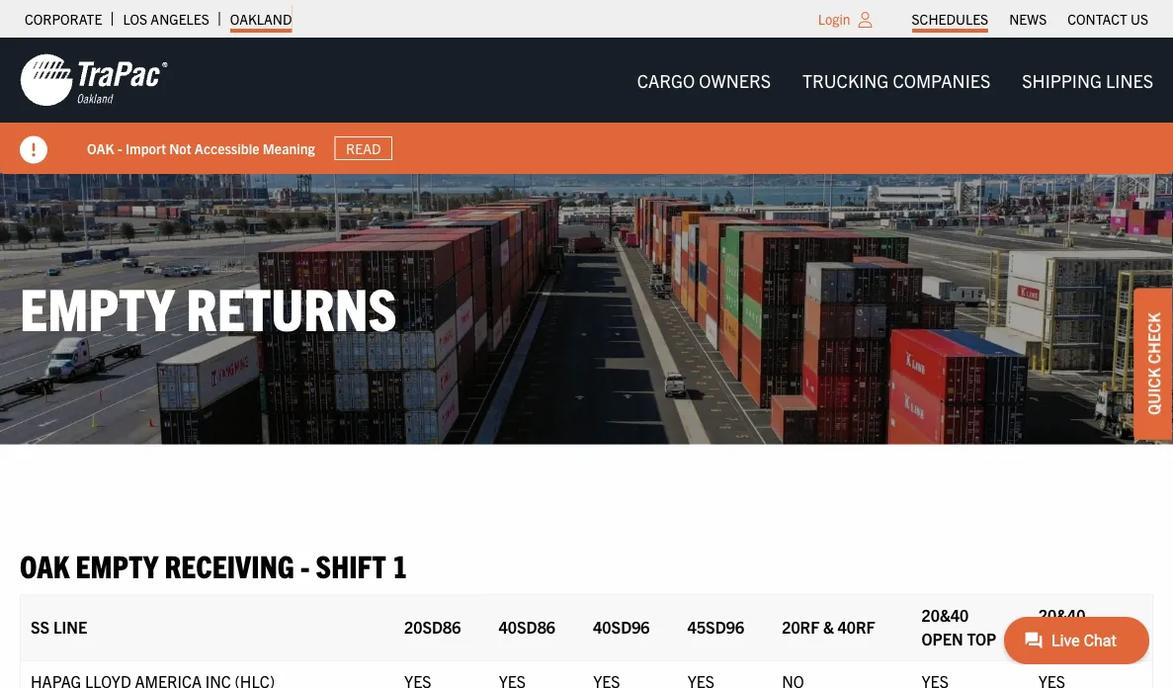 Task type: describe. For each thing, give the bounding box(es) containing it.
corporate link
[[25, 5, 102, 33]]

ss
[[31, 617, 50, 637]]

quick check
[[1144, 313, 1164, 415]]

top
[[968, 629, 997, 649]]

contact us
[[1068, 10, 1149, 28]]

shipping
[[1023, 69, 1103, 91]]

banner containing cargo owners
[[0, 38, 1174, 174]]

not
[[169, 139, 191, 157]]

news link
[[1010, 5, 1048, 33]]

shipping lines
[[1023, 69, 1154, 91]]

40sd86
[[499, 617, 556, 637]]

20sd86
[[405, 617, 461, 637]]

20rf & 40rf
[[782, 617, 876, 637]]

20&40 for flat
[[1039, 605, 1086, 625]]

receiving
[[165, 545, 294, 584]]

45sd96
[[688, 617, 745, 637]]

read link
[[335, 136, 393, 160]]

cargo owners link
[[622, 60, 787, 100]]

shipping lines link
[[1007, 60, 1170, 100]]

contact
[[1068, 10, 1128, 28]]

20rf
[[782, 617, 820, 637]]

quick
[[1144, 368, 1164, 415]]

quick check link
[[1134, 288, 1174, 440]]

menu bar containing cargo owners
[[622, 60, 1170, 100]]

empty
[[20, 270, 175, 343]]

oakland image
[[20, 52, 168, 108]]

flat
[[1039, 629, 1075, 649]]

news
[[1010, 10, 1048, 28]]

login
[[819, 10, 851, 28]]

20&40 flat rack
[[1039, 605, 1120, 649]]

oak for oak empty receiving                - shift 1
[[20, 545, 70, 584]]

import
[[126, 139, 166, 157]]

check
[[1144, 313, 1164, 364]]

1
[[393, 545, 408, 584]]

0 vertical spatial -
[[118, 139, 122, 157]]

1 vertical spatial -
[[301, 545, 310, 584]]

corporate
[[25, 10, 102, 28]]

solid image
[[20, 136, 47, 164]]

oak - import not accessible meaning
[[87, 139, 315, 157]]

companies
[[893, 69, 991, 91]]



Task type: vqa. For each thing, say whether or not it's contained in the screenshot.
B30 Oakland
no



Task type: locate. For each thing, give the bounding box(es) containing it.
rack
[[1078, 629, 1120, 649]]

- left the shift
[[301, 545, 310, 584]]

oak empty receiving                - shift 1
[[20, 545, 408, 584]]

cargo
[[638, 69, 695, 91]]

-
[[118, 139, 122, 157], [301, 545, 310, 584]]

oak
[[87, 139, 114, 157], [20, 545, 70, 584]]

20&40 for open
[[922, 605, 969, 625]]

- left import
[[118, 139, 122, 157]]

0 horizontal spatial 20&40
[[922, 605, 969, 625]]

schedules link
[[912, 5, 989, 33]]

shift
[[316, 545, 386, 584]]

open
[[922, 629, 964, 649]]

40sd96
[[594, 617, 650, 637]]

oak left import
[[87, 139, 114, 157]]

2 20&40 from the left
[[1039, 605, 1086, 625]]

trucking companies
[[803, 69, 991, 91]]

login link
[[819, 10, 851, 28]]

owners
[[699, 69, 771, 91]]

angeles
[[151, 10, 209, 28]]

1 20&40 from the left
[[922, 605, 969, 625]]

menu bar
[[902, 5, 1160, 33], [622, 60, 1170, 100]]

empty returns
[[20, 270, 397, 343]]

schedules
[[912, 10, 989, 28]]

ss line
[[31, 617, 87, 637]]

&
[[824, 617, 835, 637]]

meaning
[[263, 139, 315, 157]]

los
[[123, 10, 148, 28]]

line
[[53, 617, 87, 637]]

0 horizontal spatial -
[[118, 139, 122, 157]]

lines
[[1107, 69, 1154, 91]]

1 horizontal spatial 20&40
[[1039, 605, 1086, 625]]

20&40 open top
[[922, 605, 997, 649]]

accessible
[[195, 139, 260, 157]]

20&40
[[922, 605, 969, 625], [1039, 605, 1086, 625]]

oakland
[[230, 10, 292, 28]]

cargo owners
[[638, 69, 771, 91]]

1 horizontal spatial -
[[301, 545, 310, 584]]

20&40 inside 20&40 open top
[[922, 605, 969, 625]]

menu bar down light image
[[622, 60, 1170, 100]]

us
[[1131, 10, 1149, 28]]

oak up ss
[[20, 545, 70, 584]]

returns
[[186, 270, 397, 343]]

oakland link
[[230, 5, 292, 33]]

20&40 up "open"
[[922, 605, 969, 625]]

0 vertical spatial oak
[[87, 139, 114, 157]]

banner
[[0, 38, 1174, 174]]

read
[[346, 139, 381, 157]]

40rf
[[838, 617, 876, 637]]

trucking companies link
[[787, 60, 1007, 100]]

los angeles
[[123, 10, 209, 28]]

trucking
[[803, 69, 889, 91]]

empty
[[76, 545, 158, 584]]

20&40 inside 20&40 flat rack
[[1039, 605, 1086, 625]]

1 vertical spatial oak
[[20, 545, 70, 584]]

oak for oak - import not accessible meaning
[[87, 139, 114, 157]]

menu bar containing schedules
[[902, 5, 1160, 33]]

0 horizontal spatial oak
[[20, 545, 70, 584]]

menu bar up shipping at the right
[[902, 5, 1160, 33]]

1 vertical spatial menu bar
[[622, 60, 1170, 100]]

los angeles link
[[123, 5, 209, 33]]

1 horizontal spatial oak
[[87, 139, 114, 157]]

20&40 up the flat
[[1039, 605, 1086, 625]]

light image
[[859, 12, 873, 28]]

contact us link
[[1068, 5, 1149, 33]]

0 vertical spatial menu bar
[[902, 5, 1160, 33]]



